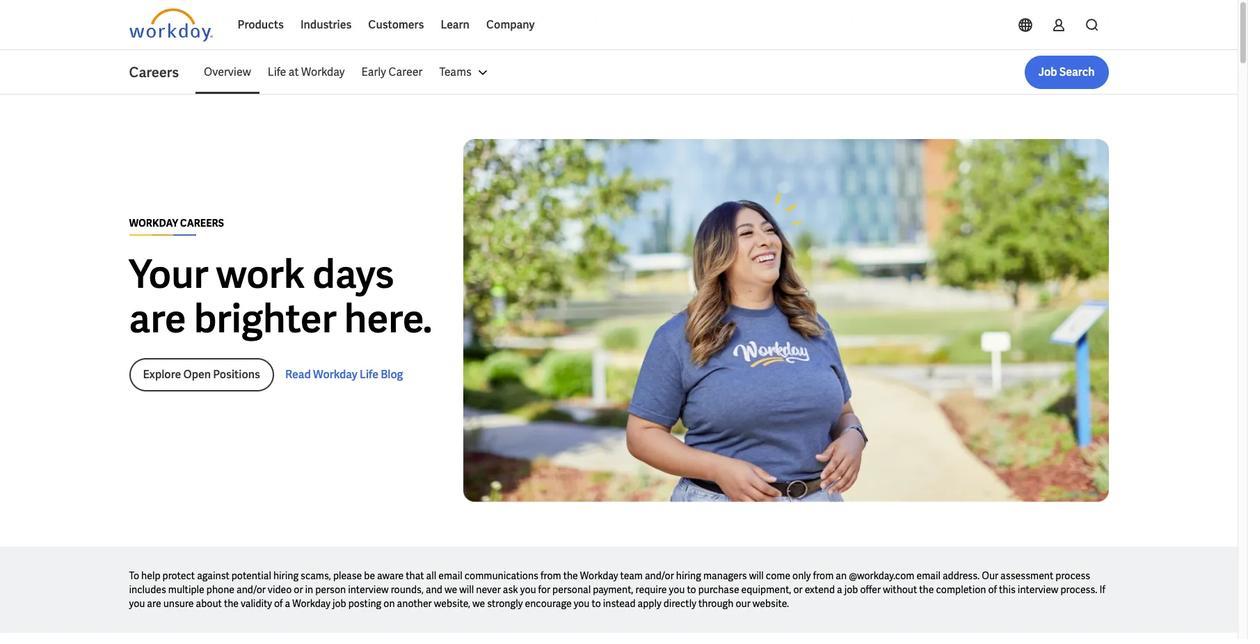 Task type: locate. For each thing, give the bounding box(es) containing it.
this
[[1000, 584, 1016, 597]]

a
[[837, 584, 843, 597], [285, 598, 290, 611]]

will up 'website,'
[[460, 584, 474, 597]]

0 horizontal spatial careers
[[129, 63, 179, 81]]

careers up the your
[[180, 217, 224, 230]]

careers
[[129, 63, 179, 81], [180, 217, 224, 230]]

teams
[[439, 65, 472, 79]]

we
[[445, 584, 457, 597], [473, 598, 485, 611]]

workday inside read workday life blog link
[[313, 368, 358, 382]]

to help protect against potential hiring scams, please be aware that all email communications from the workday team and/or hiring managers will come only from an @workday.com email address. our assessment process includes multiple phone and/or video or in person interview rounds, and we will never ask you for personal payment, require you to purchase equipment, or extend a job offer without the completion of this interview process. if you are unsure about the validity of a workday job posting on another website, we strongly encourage you to instead apply directly through our website.
[[129, 570, 1106, 611]]

about
[[196, 598, 222, 611]]

workday right the read at left bottom
[[313, 368, 358, 382]]

be
[[364, 570, 375, 583]]

hiring up video
[[273, 570, 299, 583]]

1 hiring from the left
[[273, 570, 299, 583]]

2 vertical spatial the
[[224, 598, 239, 611]]

read
[[285, 368, 311, 382]]

1 vertical spatial and/or
[[237, 584, 266, 597]]

from
[[541, 570, 561, 583], [813, 570, 834, 583]]

or
[[294, 584, 303, 597], [794, 584, 803, 597]]

interview down be
[[348, 584, 389, 597]]

your work days are brighter here.
[[129, 249, 433, 345]]

0 horizontal spatial life
[[268, 65, 286, 79]]

you up directly
[[669, 584, 685, 597]]

please
[[333, 570, 362, 583]]

validity
[[241, 598, 272, 611]]

careers down go to the homepage 'image'
[[129, 63, 179, 81]]

1 vertical spatial careers
[[180, 217, 224, 230]]

you
[[520, 584, 536, 597], [669, 584, 685, 597], [129, 598, 145, 611], [574, 598, 590, 611]]

0 vertical spatial and/or
[[645, 570, 674, 583]]

the right 'without'
[[920, 584, 934, 597]]

positions
[[213, 368, 260, 382]]

0 vertical spatial are
[[129, 294, 186, 345]]

job search
[[1039, 65, 1095, 79]]

0 vertical spatial life
[[268, 65, 286, 79]]

search
[[1060, 65, 1095, 79]]

0 vertical spatial of
[[989, 584, 997, 597]]

all
[[426, 570, 437, 583]]

0 horizontal spatial the
[[224, 598, 239, 611]]

workday down the in
[[293, 598, 331, 611]]

0 vertical spatial to
[[687, 584, 697, 597]]

on
[[384, 598, 395, 611]]

you down includes
[[129, 598, 145, 611]]

we down never
[[473, 598, 485, 611]]

1 horizontal spatial we
[[473, 598, 485, 611]]

1 vertical spatial are
[[147, 598, 161, 611]]

1 horizontal spatial to
[[687, 584, 697, 597]]

life left blog
[[360, 368, 379, 382]]

1 horizontal spatial life
[[360, 368, 379, 382]]

0 horizontal spatial and/or
[[237, 584, 266, 597]]

1 horizontal spatial hiring
[[676, 570, 702, 583]]

in
[[305, 584, 313, 597]]

workday up payment,
[[580, 570, 618, 583]]

will
[[749, 570, 764, 583], [460, 584, 474, 597]]

0 vertical spatial job
[[845, 584, 859, 597]]

customers
[[368, 17, 424, 32]]

the
[[564, 570, 578, 583], [920, 584, 934, 597], [224, 598, 239, 611]]

days
[[313, 249, 394, 300]]

email right all
[[439, 570, 463, 583]]

protect
[[163, 570, 195, 583]]

of
[[989, 584, 997, 597], [274, 598, 283, 611]]

0 horizontal spatial a
[[285, 598, 290, 611]]

1 horizontal spatial and/or
[[645, 570, 674, 583]]

2 email from the left
[[917, 570, 941, 583]]

at
[[289, 65, 299, 79]]

will up equipment, on the bottom
[[749, 570, 764, 583]]

1 from from the left
[[541, 570, 561, 583]]

are up the explore at the bottom left
[[129, 294, 186, 345]]

life left at
[[268, 65, 286, 79]]

customers button
[[360, 8, 433, 42]]

industries
[[301, 17, 352, 32]]

1 or from the left
[[294, 584, 303, 597]]

2 hiring from the left
[[676, 570, 702, 583]]

an
[[836, 570, 847, 583]]

interview
[[348, 584, 389, 597], [1018, 584, 1059, 597]]

our
[[736, 598, 751, 611]]

1 horizontal spatial careers
[[180, 217, 224, 230]]

1 horizontal spatial the
[[564, 570, 578, 583]]

phone
[[207, 584, 235, 597]]

email
[[439, 570, 463, 583], [917, 570, 941, 583]]

early
[[362, 65, 386, 79]]

and/or up require
[[645, 570, 674, 583]]

0 horizontal spatial email
[[439, 570, 463, 583]]

0 horizontal spatial of
[[274, 598, 283, 611]]

0 horizontal spatial from
[[541, 570, 561, 583]]

email up 'without'
[[917, 570, 941, 583]]

come
[[766, 570, 791, 583]]

0 horizontal spatial hiring
[[273, 570, 299, 583]]

job down an
[[845, 584, 859, 597]]

video
[[268, 584, 292, 597]]

workday right at
[[301, 65, 345, 79]]

1 interview from the left
[[348, 584, 389, 597]]

overview
[[204, 65, 251, 79]]

life at workday
[[268, 65, 345, 79]]

equipment,
[[742, 584, 792, 597]]

to
[[129, 570, 139, 583]]

0 vertical spatial careers
[[129, 63, 179, 81]]

from up for
[[541, 570, 561, 583]]

to
[[687, 584, 697, 597], [592, 598, 601, 611]]

list
[[196, 56, 1109, 89]]

1 horizontal spatial will
[[749, 570, 764, 583]]

2 from from the left
[[813, 570, 834, 583]]

of down our
[[989, 584, 997, 597]]

interview down assessment
[[1018, 584, 1059, 597]]

purchase
[[699, 584, 740, 597]]

or left the in
[[294, 584, 303, 597]]

0 horizontal spatial or
[[294, 584, 303, 597]]

learn
[[441, 17, 470, 32]]

are down includes
[[147, 598, 161, 611]]

go to the homepage image
[[129, 8, 213, 42]]

you left for
[[520, 584, 536, 597]]

or down only
[[794, 584, 803, 597]]

your
[[129, 249, 209, 300]]

the down phone
[[224, 598, 239, 611]]

image of a workmate wearing a workday branded shirt. image
[[463, 139, 1109, 503]]

1 vertical spatial will
[[460, 584, 474, 597]]

0 horizontal spatial interview
[[348, 584, 389, 597]]

job down person
[[333, 598, 346, 611]]

1 horizontal spatial interview
[[1018, 584, 1059, 597]]

to down payment,
[[592, 598, 601, 611]]

hiring up directly
[[676, 570, 702, 583]]

0 horizontal spatial job
[[333, 598, 346, 611]]

a down an
[[837, 584, 843, 597]]

1 vertical spatial the
[[920, 584, 934, 597]]

of down video
[[274, 598, 283, 611]]

the up personal
[[564, 570, 578, 583]]

for
[[538, 584, 551, 597]]

to up directly
[[687, 584, 697, 597]]

1 horizontal spatial email
[[917, 570, 941, 583]]

list containing overview
[[196, 56, 1109, 89]]

a down video
[[285, 598, 290, 611]]

1 vertical spatial job
[[333, 598, 346, 611]]

and/or down potential
[[237, 584, 266, 597]]

0 horizontal spatial we
[[445, 584, 457, 597]]

0 vertical spatial a
[[837, 584, 843, 597]]

1 horizontal spatial from
[[813, 570, 834, 583]]

from up extend
[[813, 570, 834, 583]]

1 horizontal spatial or
[[794, 584, 803, 597]]

early career
[[362, 65, 423, 79]]

process.
[[1061, 584, 1098, 597]]

and
[[426, 584, 443, 597]]

menu
[[196, 56, 500, 89]]

hiring
[[273, 570, 299, 583], [676, 570, 702, 583]]

1 vertical spatial we
[[473, 598, 485, 611]]

explore open positions link
[[129, 359, 274, 392]]

0 horizontal spatial to
[[592, 598, 601, 611]]

our
[[982, 570, 999, 583]]

we up 'website,'
[[445, 584, 457, 597]]



Task type: vqa. For each thing, say whether or not it's contained in the screenshot.
'And' within The How Workday Supports Diversity And Inclusion link
no



Task type: describe. For each thing, give the bounding box(es) containing it.
if
[[1100, 584, 1106, 597]]

products button
[[229, 8, 292, 42]]

includes
[[129, 584, 166, 597]]

posting
[[348, 598, 382, 611]]

0 horizontal spatial will
[[460, 584, 474, 597]]

require
[[636, 584, 667, 597]]

work
[[216, 249, 305, 300]]

@workday.com
[[849, 570, 915, 583]]

against
[[197, 570, 230, 583]]

managers
[[704, 570, 747, 583]]

you down personal
[[574, 598, 590, 611]]

assessment
[[1001, 570, 1054, 583]]

website,
[[434, 598, 471, 611]]

brighter
[[194, 294, 337, 345]]

2 interview from the left
[[1018, 584, 1059, 597]]

explore open positions
[[143, 368, 260, 382]]

only
[[793, 570, 811, 583]]

teams button
[[431, 56, 500, 89]]

0 vertical spatial the
[[564, 570, 578, 583]]

2 horizontal spatial the
[[920, 584, 934, 597]]

workday careers
[[129, 217, 224, 230]]

company button
[[478, 8, 543, 42]]

products
[[238, 17, 284, 32]]

are inside your work days are brighter here.
[[129, 294, 186, 345]]

company
[[487, 17, 535, 32]]

1 vertical spatial life
[[360, 368, 379, 382]]

workday inside "life at workday" link
[[301, 65, 345, 79]]

life inside menu
[[268, 65, 286, 79]]

another
[[397, 598, 432, 611]]

process
[[1056, 570, 1091, 583]]

never
[[476, 584, 501, 597]]

menu containing overview
[[196, 56, 500, 89]]

scams,
[[301, 570, 331, 583]]

rounds,
[[391, 584, 424, 597]]

unsure
[[163, 598, 194, 611]]

aware
[[377, 570, 404, 583]]

job
[[1039, 65, 1058, 79]]

job search link
[[1025, 56, 1109, 89]]

communications
[[465, 570, 539, 583]]

completion
[[937, 584, 987, 597]]

1 horizontal spatial job
[[845, 584, 859, 597]]

career
[[389, 65, 423, 79]]

multiple
[[168, 584, 205, 597]]

strongly
[[487, 598, 523, 611]]

explore
[[143, 368, 181, 382]]

workday up the your
[[129, 217, 178, 230]]

personal
[[553, 584, 591, 597]]

help
[[141, 570, 160, 583]]

website.
[[753, 598, 789, 611]]

careers link
[[129, 63, 196, 82]]

instead
[[603, 598, 636, 611]]

that
[[406, 570, 424, 583]]

open
[[183, 368, 211, 382]]

industries button
[[292, 8, 360, 42]]

read workday life blog
[[285, 368, 403, 382]]

team
[[621, 570, 643, 583]]

offer
[[861, 584, 881, 597]]

life at workday link
[[259, 56, 353, 89]]

1 email from the left
[[439, 570, 463, 583]]

encourage
[[525, 598, 572, 611]]

here.
[[344, 294, 433, 345]]

without
[[883, 584, 918, 597]]

0 vertical spatial will
[[749, 570, 764, 583]]

overview link
[[196, 56, 259, 89]]

address.
[[943, 570, 980, 583]]

0 vertical spatial we
[[445, 584, 457, 597]]

learn button
[[433, 8, 478, 42]]

1 vertical spatial a
[[285, 598, 290, 611]]

through
[[699, 598, 734, 611]]

1 vertical spatial of
[[274, 598, 283, 611]]

person
[[315, 584, 346, 597]]

potential
[[232, 570, 271, 583]]

blog
[[381, 368, 403, 382]]

apply
[[638, 598, 662, 611]]

ask
[[503, 584, 518, 597]]

read workday life blog link
[[285, 367, 403, 384]]

2 or from the left
[[794, 584, 803, 597]]

are inside to help protect against potential hiring scams, please be aware that all email communications from the workday team and/or hiring managers will come only from an @workday.com email address. our assessment process includes multiple phone and/or video or in person interview rounds, and we will never ask you for personal payment, require you to purchase equipment, or extend a job offer without the completion of this interview process. if you are unsure about the validity of a workday job posting on another website, we strongly encourage you to instead apply directly through our website.
[[147, 598, 161, 611]]

1 vertical spatial to
[[592, 598, 601, 611]]

extend
[[805, 584, 835, 597]]

1 horizontal spatial a
[[837, 584, 843, 597]]

early career link
[[353, 56, 431, 89]]

1 horizontal spatial of
[[989, 584, 997, 597]]



